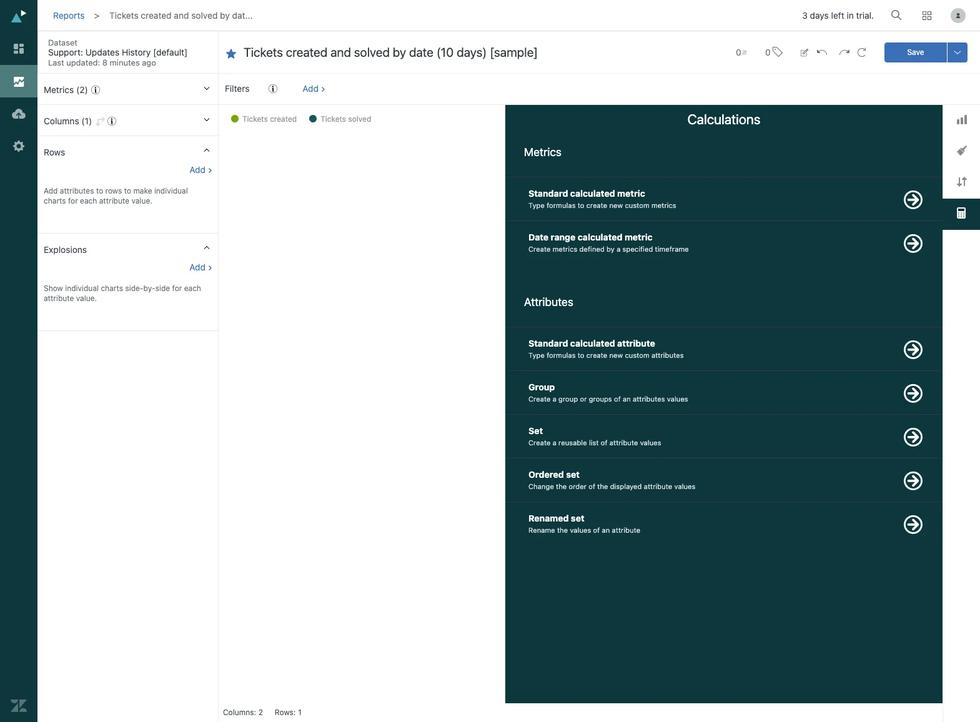 Task type: describe. For each thing, give the bounding box(es) containing it.
last
[[48, 57, 64, 67]]

0 for 0 button
[[766, 47, 771, 57]]

save button
[[885, 42, 947, 62]]

columns
[[44, 116, 79, 126]]

individual inside show individual charts side-by-side for each attribute value.
[[65, 284, 99, 293]]

ordered set change the order of the displayed attribute values
[[529, 469, 696, 491]]

save group
[[885, 42, 968, 62]]

and
[[174, 10, 189, 21]]

group
[[559, 395, 578, 403]]

arrow right3 image
[[904, 341, 923, 359]]

explosions
[[44, 244, 87, 255]]

charts inside add attributes to rows to make individual charts for each attribute value.
[[44, 196, 66, 206]]

renamed
[[529, 513, 569, 524]]

history
[[122, 47, 151, 57]]

tickets created and solved by dat...
[[109, 10, 253, 21]]

list
[[589, 439, 599, 447]]

zendesk products image
[[923, 11, 932, 20]]

admin image
[[11, 138, 27, 154]]

set for ordered set
[[566, 469, 580, 480]]

metrics (2)
[[44, 84, 88, 95]]

of inside group create a group or groups of an attributes values
[[614, 395, 621, 403]]

left
[[832, 10, 845, 21]]

standard calculated metric type formulas to create new custom metrics
[[529, 188, 677, 209]]

defined
[[580, 245, 605, 253]]

new for attribute
[[610, 351, 623, 359]]

metrics inside date range calculated metric create metrics defined by a specified timeframe
[[553, 245, 578, 253]]

updated:
[[66, 57, 100, 67]]

by inside date range calculated metric create metrics defined by a specified timeframe
[[607, 245, 615, 253]]

by-
[[143, 284, 155, 293]]

or
[[580, 395, 587, 403]]

rows:
[[275, 708, 296, 717]]

values inside renamed set rename the values of an attribute
[[570, 526, 591, 534]]

new for metric
[[610, 201, 623, 209]]

displayed
[[610, 483, 642, 491]]

an inside renamed set rename the values of an attribute
[[602, 526, 610, 534]]

to left rows
[[96, 186, 103, 196]]

the left displayed
[[598, 483, 608, 491]]

for inside add attributes to rows to make individual charts for each attribute value.
[[68, 196, 78, 206]]

tickets created
[[242, 114, 297, 124]]

rename
[[529, 526, 555, 534]]

0 button
[[760, 39, 788, 66]]

formulas for date
[[547, 201, 576, 209]]

make
[[133, 186, 152, 196]]

add inside add attributes to rows to make individual charts for each attribute value.
[[44, 186, 58, 196]]

graph image
[[957, 115, 967, 124]]

formulas for group
[[547, 351, 576, 359]]

to inside standard calculated attribute type formulas to create new custom attributes
[[578, 351, 585, 359]]

arrows image
[[957, 177, 967, 187]]

values inside set create a reusable list of attribute values
[[640, 439, 662, 447]]

arrow right3 image for group
[[904, 384, 923, 403]]

tickets for tickets solved
[[321, 114, 346, 124]]

to right rows
[[124, 186, 131, 196]]

1 horizontal spatial open in-app guide image
[[107, 117, 116, 126]]

columns (1)
[[44, 116, 92, 126]]

of for set
[[601, 439, 608, 447]]

dashboard image
[[11, 41, 27, 57]]

custom for metric
[[625, 201, 650, 209]]

created for tickets created
[[270, 114, 297, 124]]

attributes
[[524, 296, 574, 309]]

1
[[298, 708, 302, 717]]

3
[[803, 10, 808, 21]]

value. inside add attributes to rows to make individual charts for each attribute value.
[[132, 196, 152, 206]]

dataset support: updates history [default] last updated: 8 minutes ago
[[48, 37, 188, 67]]

the for renamed set
[[557, 526, 568, 534]]

rows
[[44, 147, 65, 157]]

attribute inside set create a reusable list of attribute values
[[610, 439, 638, 447]]

metric inside date range calculated metric create metrics defined by a specified timeframe
[[625, 232, 653, 242]]

type for standard calculated attribute
[[529, 351, 545, 359]]

[default]
[[153, 47, 188, 57]]

reports
[[53, 10, 85, 21]]

combined shape image
[[957, 146, 967, 156]]

create for attribute
[[587, 351, 608, 359]]

set
[[529, 426, 543, 436]]

3 days left in trial.
[[803, 10, 874, 21]]

arrow right3 image for date range calculated metric
[[904, 234, 923, 253]]

arrow right3 image for set
[[904, 428, 923, 447]]

metrics inside the standard calculated metric type formulas to create new custom metrics
[[652, 201, 677, 209]]

arrow right3 image for ordered set
[[904, 472, 923, 491]]

timeframe
[[655, 245, 689, 253]]

in
[[847, 10, 854, 21]]

set create a reusable list of attribute values
[[529, 426, 662, 447]]

calculated for metric
[[571, 188, 615, 199]]

trial.
[[857, 10, 874, 21]]

add attributes to rows to make individual charts for each attribute value.
[[44, 186, 188, 206]]

minutes
[[110, 57, 140, 67]]



Task type: locate. For each thing, give the bounding box(es) containing it.
create down the group
[[529, 395, 551, 403]]

1 vertical spatial attributes
[[652, 351, 684, 359]]

type up the date
[[529, 201, 545, 209]]

(1)
[[82, 116, 92, 126]]

create
[[529, 245, 551, 253], [529, 395, 551, 403], [529, 439, 551, 447]]

0 vertical spatial by
[[220, 10, 230, 21]]

each inside add attributes to rows to make individual charts for each attribute value.
[[80, 196, 97, 206]]

1 horizontal spatial charts
[[101, 284, 123, 293]]

1 vertical spatial charts
[[101, 284, 123, 293]]

1 vertical spatial calculated
[[578, 232, 623, 242]]

0 button
[[731, 40, 752, 65]]

to inside the standard calculated metric type formulas to create new custom metrics
[[578, 201, 585, 209]]

type inside standard calculated attribute type formulas to create new custom attributes
[[529, 351, 545, 359]]

updates
[[85, 47, 119, 57]]

open in-app guide image
[[269, 84, 277, 93], [91, 86, 100, 94], [107, 117, 116, 126]]

formulas inside the standard calculated metric type formulas to create new custom metrics
[[547, 201, 576, 209]]

2 0 from the left
[[766, 47, 771, 57]]

create
[[587, 201, 608, 209], [587, 351, 608, 359]]

1 type from the top
[[529, 201, 545, 209]]

datasets image
[[11, 106, 27, 122]]

arrow right3 image
[[904, 191, 923, 209], [904, 234, 923, 253], [904, 384, 923, 403], [904, 428, 923, 447], [904, 472, 923, 491], [904, 516, 923, 534]]

type up the group
[[529, 351, 545, 359]]

attributes inside standard calculated attribute type formulas to create new custom attributes
[[652, 351, 684, 359]]

rows
[[105, 186, 122, 196]]

custom up the specified
[[625, 201, 650, 209]]

0 horizontal spatial 0
[[736, 47, 742, 57]]

change
[[529, 483, 554, 491]]

metrics for metrics
[[524, 146, 562, 159]]

of inside ordered set change the order of the displayed attribute values
[[589, 483, 596, 491]]

1 horizontal spatial each
[[184, 284, 201, 293]]

1 vertical spatial an
[[602, 526, 610, 534]]

an down ordered set change the order of the displayed attribute values
[[602, 526, 610, 534]]

set right renamed
[[571, 513, 585, 524]]

calculated up group create a group or groups of an attributes values
[[571, 338, 615, 349]]

of right groups
[[614, 395, 621, 403]]

1 horizontal spatial metrics
[[652, 201, 677, 209]]

1 horizontal spatial metrics
[[524, 146, 562, 159]]

charts left side- on the top left
[[101, 284, 123, 293]]

attribute down show on the top left of page
[[44, 294, 74, 303]]

1 horizontal spatial 0
[[766, 47, 771, 57]]

1 arrow right3 image from the top
[[904, 191, 923, 209]]

standard inside the standard calculated metric type formulas to create new custom metrics
[[529, 188, 568, 199]]

0 vertical spatial attributes
[[60, 186, 94, 196]]

tickets
[[109, 10, 139, 21], [242, 114, 268, 124], [321, 114, 346, 124]]

0 right 0 dropdown button
[[766, 47, 771, 57]]

open in-app guide image up tickets created
[[269, 84, 277, 93]]

standard down attributes
[[529, 338, 568, 349]]

1 vertical spatial created
[[270, 114, 297, 124]]

1 vertical spatial value.
[[76, 294, 97, 303]]

values inside ordered set change the order of the displayed attribute values
[[675, 483, 696, 491]]

a
[[617, 245, 621, 253], [553, 395, 557, 403], [553, 439, 557, 447]]

create inside date range calculated metric create metrics defined by a specified timeframe
[[529, 245, 551, 253]]

create up group create a group or groups of an attributes values
[[587, 351, 608, 359]]

0 vertical spatial formulas
[[547, 201, 576, 209]]

of inside set create a reusable list of attribute values
[[601, 439, 608, 447]]

custom up group create a group or groups of an attributes values
[[625, 351, 650, 359]]

1 horizontal spatial solved
[[348, 114, 371, 124]]

group create a group or groups of an attributes values
[[529, 382, 688, 403]]

attribute right list
[[610, 439, 638, 447]]

0 horizontal spatial for
[[68, 196, 78, 206]]

metric inside the standard calculated metric type formulas to create new custom metrics
[[618, 188, 645, 199]]

by
[[220, 10, 230, 21], [607, 245, 615, 253]]

2 horizontal spatial tickets
[[321, 114, 346, 124]]

columns:
[[223, 708, 256, 717]]

0 vertical spatial charts
[[44, 196, 66, 206]]

values inside group create a group or groups of an attributes values
[[667, 395, 688, 403]]

create for set
[[529, 439, 551, 447]]

of right list
[[601, 439, 608, 447]]

new
[[610, 201, 623, 209], [610, 351, 623, 359]]

0 vertical spatial a
[[617, 245, 621, 253]]

0 vertical spatial calculated
[[571, 188, 615, 199]]

0 vertical spatial metric
[[618, 188, 645, 199]]

calculated inside standard calculated attribute type formulas to create new custom attributes
[[571, 338, 615, 349]]

calculated up date range calculated metric create metrics defined by a specified timeframe
[[571, 188, 615, 199]]

0 horizontal spatial value.
[[76, 294, 97, 303]]

value. down explosions
[[76, 294, 97, 303]]

for up explosions
[[68, 196, 78, 206]]

a inside date range calculated metric create metrics defined by a specified timeframe
[[617, 245, 621, 253]]

1 vertical spatial by
[[607, 245, 615, 253]]

create down set
[[529, 439, 551, 447]]

0 vertical spatial for
[[68, 196, 78, 206]]

filters
[[225, 83, 250, 94]]

metrics down "range"
[[553, 245, 578, 253]]

attribute up group create a group or groups of an attributes values
[[618, 338, 655, 349]]

0 horizontal spatial each
[[80, 196, 97, 206]]

by right defined
[[607, 245, 615, 253]]

create inside group create a group or groups of an attributes values
[[529, 395, 551, 403]]

1 horizontal spatial an
[[623, 395, 631, 403]]

2 formulas from the top
[[547, 351, 576, 359]]

1 vertical spatial standard
[[529, 338, 568, 349]]

attributes inside add attributes to rows to make individual charts for each attribute value.
[[60, 186, 94, 196]]

0 horizontal spatial metrics
[[553, 245, 578, 253]]

attribute right displayed
[[644, 483, 673, 491]]

attribute down displayed
[[612, 526, 641, 534]]

2 new from the top
[[610, 351, 623, 359]]

reusable
[[559, 439, 587, 447]]

each up explosions
[[80, 196, 97, 206]]

a for set
[[553, 439, 557, 447]]

0 horizontal spatial open in-app guide image
[[91, 86, 100, 94]]

create inside standard calculated attribute type formulas to create new custom attributes
[[587, 351, 608, 359]]

2 create from the top
[[529, 395, 551, 403]]

1 vertical spatial create
[[529, 395, 551, 403]]

set
[[566, 469, 580, 480], [571, 513, 585, 524]]

each right side
[[184, 284, 201, 293]]

order
[[569, 483, 587, 491]]

1 horizontal spatial tickets
[[242, 114, 268, 124]]

create up date range calculated metric create metrics defined by a specified timeframe
[[587, 201, 608, 209]]

arrow right3 image for standard calculated metric
[[904, 191, 923, 209]]

1 horizontal spatial by
[[607, 245, 615, 253]]

0 vertical spatial metrics
[[44, 84, 74, 95]]

None text field
[[244, 44, 711, 61]]

0 vertical spatial set
[[566, 469, 580, 480]]

of
[[614, 395, 621, 403], [601, 439, 608, 447], [589, 483, 596, 491], [593, 526, 600, 534]]

group
[[529, 382, 555, 392]]

1 standard from the top
[[529, 188, 568, 199]]

2 type from the top
[[529, 351, 545, 359]]

new inside the standard calculated metric type formulas to create new custom metrics
[[610, 201, 623, 209]]

2 arrow right3 image from the top
[[904, 234, 923, 253]]

to up defined
[[578, 201, 585, 209]]

0 inside button
[[766, 47, 771, 57]]

created for tickets created and solved by dat...
[[141, 10, 172, 21]]

2
[[259, 708, 263, 717]]

columns: 2
[[223, 708, 263, 717]]

of inside renamed set rename the values of an attribute
[[593, 526, 600, 534]]

a for group
[[553, 395, 557, 403]]

add
[[303, 83, 319, 94], [189, 164, 206, 175], [44, 186, 58, 196], [189, 262, 206, 272]]

arrow right14 image
[[207, 41, 219, 52]]

arrow right3 image for renamed set
[[904, 516, 923, 534]]

0 vertical spatial custom
[[625, 201, 650, 209]]

dat...
[[232, 10, 253, 21]]

2 vertical spatial calculated
[[571, 338, 615, 349]]

0 horizontal spatial an
[[602, 526, 610, 534]]

reports image
[[11, 73, 27, 89]]

0 horizontal spatial by
[[220, 10, 230, 21]]

1 vertical spatial for
[[172, 284, 182, 293]]

metric up the specified
[[625, 232, 653, 242]]

calculated
[[571, 188, 615, 199], [578, 232, 623, 242], [571, 338, 615, 349]]

show individual charts side-by-side for each attribute value.
[[44, 284, 201, 303]]

new inside standard calculated attribute type formulas to create new custom attributes
[[610, 351, 623, 359]]

a left reusable
[[553, 439, 557, 447]]

metric up date range calculated metric create metrics defined by a specified timeframe
[[618, 188, 645, 199]]

1 vertical spatial set
[[571, 513, 585, 524]]

0 vertical spatial standard
[[529, 188, 568, 199]]

calculated inside date range calculated metric create metrics defined by a specified timeframe
[[578, 232, 623, 242]]

charts inside show individual charts side-by-side for each attribute value.
[[101, 284, 123, 293]]

tickets solved
[[321, 114, 371, 124]]

metrics up timeframe on the right top of page
[[652, 201, 677, 209]]

created
[[141, 10, 172, 21], [270, 114, 297, 124]]

set inside ordered set change the order of the displayed attribute values
[[566, 469, 580, 480]]

1 custom from the top
[[625, 201, 650, 209]]

0 inside dropdown button
[[736, 47, 742, 57]]

by left dat...
[[220, 10, 230, 21]]

formulas up the group
[[547, 351, 576, 359]]

0
[[736, 47, 742, 57], [766, 47, 771, 57]]

5 arrow right3 image from the top
[[904, 472, 923, 491]]

create inside set create a reusable list of attribute values
[[529, 439, 551, 447]]

new up date range calculated metric create metrics defined by a specified timeframe
[[610, 201, 623, 209]]

side-
[[125, 284, 143, 293]]

type for standard calculated metric
[[529, 201, 545, 209]]

to
[[96, 186, 103, 196], [124, 186, 131, 196], [578, 201, 585, 209], [578, 351, 585, 359]]

1 vertical spatial metric
[[625, 232, 653, 242]]

calculated up defined
[[578, 232, 623, 242]]

1 new from the top
[[610, 201, 623, 209]]

1 0 from the left
[[736, 47, 742, 57]]

standard for standard calculated metric
[[529, 188, 568, 199]]

2 create from the top
[[587, 351, 608, 359]]

an right groups
[[623, 395, 631, 403]]

3 arrow right3 image from the top
[[904, 384, 923, 403]]

1 vertical spatial a
[[553, 395, 557, 403]]

formulas inside standard calculated attribute type formulas to create new custom attributes
[[547, 351, 576, 359]]

0 vertical spatial created
[[141, 10, 172, 21]]

standard for standard calculated attribute
[[529, 338, 568, 349]]

rows: 1
[[275, 708, 302, 717]]

1 horizontal spatial individual
[[154, 186, 188, 196]]

individual inside add attributes to rows to make individual charts for each attribute value.
[[154, 186, 188, 196]]

create down the date
[[529, 245, 551, 253]]

0 vertical spatial metrics
[[652, 201, 677, 209]]

values
[[667, 395, 688, 403], [640, 439, 662, 447], [675, 483, 696, 491], [570, 526, 591, 534]]

6 arrow right3 image from the top
[[904, 516, 923, 534]]

individual right show on the top left of page
[[65, 284, 99, 293]]

set for renamed set
[[571, 513, 585, 524]]

date range calculated metric create metrics defined by a specified timeframe
[[529, 232, 689, 253]]

0 left 0 button
[[736, 47, 742, 57]]

each inside show individual charts side-by-side for each attribute value.
[[184, 284, 201, 293]]

groups
[[589, 395, 612, 403]]

calculated for attribute
[[571, 338, 615, 349]]

formulas up "range"
[[547, 201, 576, 209]]

charts down rows
[[44, 196, 66, 206]]

the left order
[[556, 483, 567, 491]]

the
[[556, 483, 567, 491], [598, 483, 608, 491], [557, 526, 568, 534]]

create inside the standard calculated metric type formulas to create new custom metrics
[[587, 201, 608, 209]]

2 vertical spatial create
[[529, 439, 551, 447]]

set inside renamed set rename the values of an attribute
[[571, 513, 585, 524]]

0 vertical spatial solved
[[191, 10, 218, 21]]

4 arrow right3 image from the top
[[904, 428, 923, 447]]

days
[[810, 10, 829, 21]]

1 vertical spatial create
[[587, 351, 608, 359]]

calculated inside the standard calculated metric type formulas to create new custom metrics
[[571, 188, 615, 199]]

create for metric
[[587, 201, 608, 209]]

2 standard from the top
[[529, 338, 568, 349]]

attribute inside show individual charts side-by-side for each attribute value.
[[44, 294, 74, 303]]

0 horizontal spatial solved
[[191, 10, 218, 21]]

value.
[[132, 196, 152, 206], [76, 294, 97, 303]]

2 vertical spatial a
[[553, 439, 557, 447]]

1 formulas from the top
[[547, 201, 576, 209]]

open in-app guide image right (1)
[[107, 117, 116, 126]]

open in-app guide image right (2)
[[91, 86, 100, 94]]

the inside renamed set rename the values of an attribute
[[557, 526, 568, 534]]

2 custom from the top
[[625, 351, 650, 359]]

metrics for metrics (2)
[[44, 84, 74, 95]]

ordered
[[529, 469, 564, 480]]

attributes inside group create a group or groups of an attributes values
[[633, 395, 665, 403]]

individual
[[154, 186, 188, 196], [65, 284, 99, 293]]

2 horizontal spatial open in-app guide image
[[269, 84, 277, 93]]

standard up the date
[[529, 188, 568, 199]]

create for group
[[529, 395, 551, 403]]

custom for attribute
[[625, 351, 650, 359]]

new up group create a group or groups of an attributes values
[[610, 351, 623, 359]]

0 horizontal spatial charts
[[44, 196, 66, 206]]

to up or on the bottom
[[578, 351, 585, 359]]

a inside group create a group or groups of an attributes values
[[553, 395, 557, 403]]

a left the specified
[[617, 245, 621, 253]]

0 vertical spatial create
[[529, 245, 551, 253]]

1 create from the top
[[587, 201, 608, 209]]

of for ordered set
[[589, 483, 596, 491]]

1 vertical spatial formulas
[[547, 351, 576, 359]]

1 vertical spatial type
[[529, 351, 545, 359]]

for inside show individual charts side-by-side for each attribute value.
[[172, 284, 182, 293]]

for right side
[[172, 284, 182, 293]]

an inside group create a group or groups of an attributes values
[[623, 395, 631, 403]]

calculations
[[688, 111, 761, 127]]

1 vertical spatial metrics
[[524, 146, 562, 159]]

type inside the standard calculated metric type formulas to create new custom metrics
[[529, 201, 545, 209]]

0 horizontal spatial individual
[[65, 284, 99, 293]]

1 horizontal spatial value.
[[132, 196, 152, 206]]

side
[[155, 284, 170, 293]]

solved
[[191, 10, 218, 21], [348, 114, 371, 124]]

attribute inside standard calculated attribute type formulas to create new custom attributes
[[618, 338, 655, 349]]

specified
[[623, 245, 653, 253]]

of for renamed set
[[593, 526, 600, 534]]

0 horizontal spatial metrics
[[44, 84, 74, 95]]

1 vertical spatial custom
[[625, 351, 650, 359]]

the down renamed
[[557, 526, 568, 534]]

individual right the make
[[154, 186, 188, 196]]

metrics
[[652, 201, 677, 209], [553, 245, 578, 253]]

of down ordered set change the order of the displayed attribute values
[[593, 526, 600, 534]]

support:
[[48, 47, 83, 57]]

other options image
[[953, 47, 963, 57]]

1 horizontal spatial created
[[270, 114, 297, 124]]

a left 'group'
[[553, 395, 557, 403]]

8
[[102, 57, 108, 67]]

1 horizontal spatial for
[[172, 284, 182, 293]]

1 vertical spatial individual
[[65, 284, 99, 293]]

1 vertical spatial solved
[[348, 114, 371, 124]]

of right order
[[589, 483, 596, 491]]

calc image
[[957, 208, 966, 219]]

standard
[[529, 188, 568, 199], [529, 338, 568, 349]]

attributes
[[60, 186, 94, 196], [652, 351, 684, 359], [633, 395, 665, 403]]

0 vertical spatial create
[[587, 201, 608, 209]]

0 vertical spatial value.
[[132, 196, 152, 206]]

standard inside standard calculated attribute type formulas to create new custom attributes
[[529, 338, 568, 349]]

dataset
[[48, 37, 77, 47]]

attribute inside add attributes to rows to make individual charts for each attribute value.
[[99, 196, 129, 206]]

ago
[[142, 57, 156, 67]]

custom
[[625, 201, 650, 209], [625, 351, 650, 359]]

(2)
[[76, 84, 88, 95]]

2 vertical spatial attributes
[[633, 395, 665, 403]]

0 horizontal spatial created
[[141, 10, 172, 21]]

1 vertical spatial new
[[610, 351, 623, 359]]

0 vertical spatial an
[[623, 395, 631, 403]]

1 create from the top
[[529, 245, 551, 253]]

set up order
[[566, 469, 580, 480]]

attribute inside ordered set change the order of the displayed attribute values
[[644, 483, 673, 491]]

charts
[[44, 196, 66, 206], [101, 284, 123, 293]]

renamed set rename the values of an attribute
[[529, 513, 641, 534]]

standard calculated attribute type formulas to create new custom attributes
[[529, 338, 684, 359]]

a inside set create a reusable list of attribute values
[[553, 439, 557, 447]]

0 vertical spatial type
[[529, 201, 545, 209]]

custom inside standard calculated attribute type formulas to create new custom attributes
[[625, 351, 650, 359]]

0 for 0 dropdown button
[[736, 47, 742, 57]]

1 vertical spatial each
[[184, 284, 201, 293]]

formulas
[[547, 201, 576, 209], [547, 351, 576, 359]]

metric
[[618, 188, 645, 199], [625, 232, 653, 242]]

tickets for tickets created and solved by dat...
[[109, 10, 139, 21]]

Search... field
[[894, 6, 906, 24]]

save
[[908, 47, 925, 57]]

date
[[529, 232, 549, 242]]

custom inside the standard calculated metric type formulas to create new custom metrics
[[625, 201, 650, 209]]

0 horizontal spatial tickets
[[109, 10, 139, 21]]

type
[[529, 201, 545, 209], [529, 351, 545, 359]]

an
[[623, 395, 631, 403], [602, 526, 610, 534]]

tickets for tickets created
[[242, 114, 268, 124]]

range
[[551, 232, 576, 242]]

0 vertical spatial individual
[[154, 186, 188, 196]]

attribute down rows
[[99, 196, 129, 206]]

0 vertical spatial new
[[610, 201, 623, 209]]

value. down the make
[[132, 196, 152, 206]]

each
[[80, 196, 97, 206], [184, 284, 201, 293]]

show
[[44, 284, 63, 293]]

value. inside show individual charts side-by-side for each attribute value.
[[76, 294, 97, 303]]

1 vertical spatial metrics
[[553, 245, 578, 253]]

the for ordered set
[[556, 483, 567, 491]]

zendesk image
[[11, 698, 27, 714]]

0 vertical spatial each
[[80, 196, 97, 206]]

attribute inside renamed set rename the values of an attribute
[[612, 526, 641, 534]]

3 create from the top
[[529, 439, 551, 447]]



Task type: vqa. For each thing, say whether or not it's contained in the screenshot.
Create within the Set Create a reusable list of attribute values
yes



